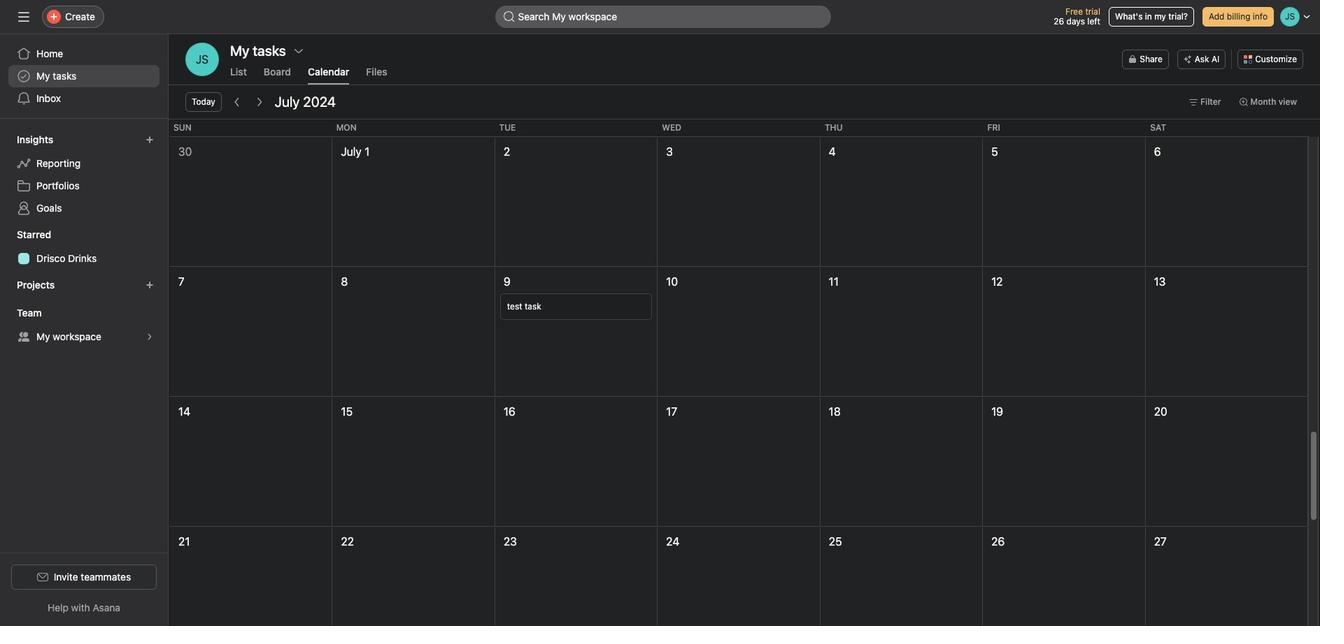Task type: vqa. For each thing, say whether or not it's contained in the screenshot.
ago
no



Task type: locate. For each thing, give the bounding box(es) containing it.
js image
[[196, 43, 209, 76]]

isinverse image
[[503, 11, 515, 22]]

next month image
[[254, 97, 265, 108]]

new project or portfolio image
[[146, 281, 154, 290]]

list box
[[495, 6, 831, 28]]

hide sidebar image
[[18, 11, 29, 22]]

global element
[[0, 34, 168, 118]]

see details, my workspace image
[[146, 333, 154, 341]]

starred element
[[0, 222, 168, 273]]

insights element
[[0, 127, 168, 222]]



Task type: describe. For each thing, give the bounding box(es) containing it.
show options image
[[293, 45, 304, 57]]

previous month image
[[231, 97, 243, 108]]

teams element
[[0, 301, 168, 351]]

new insights image
[[146, 136, 154, 144]]



